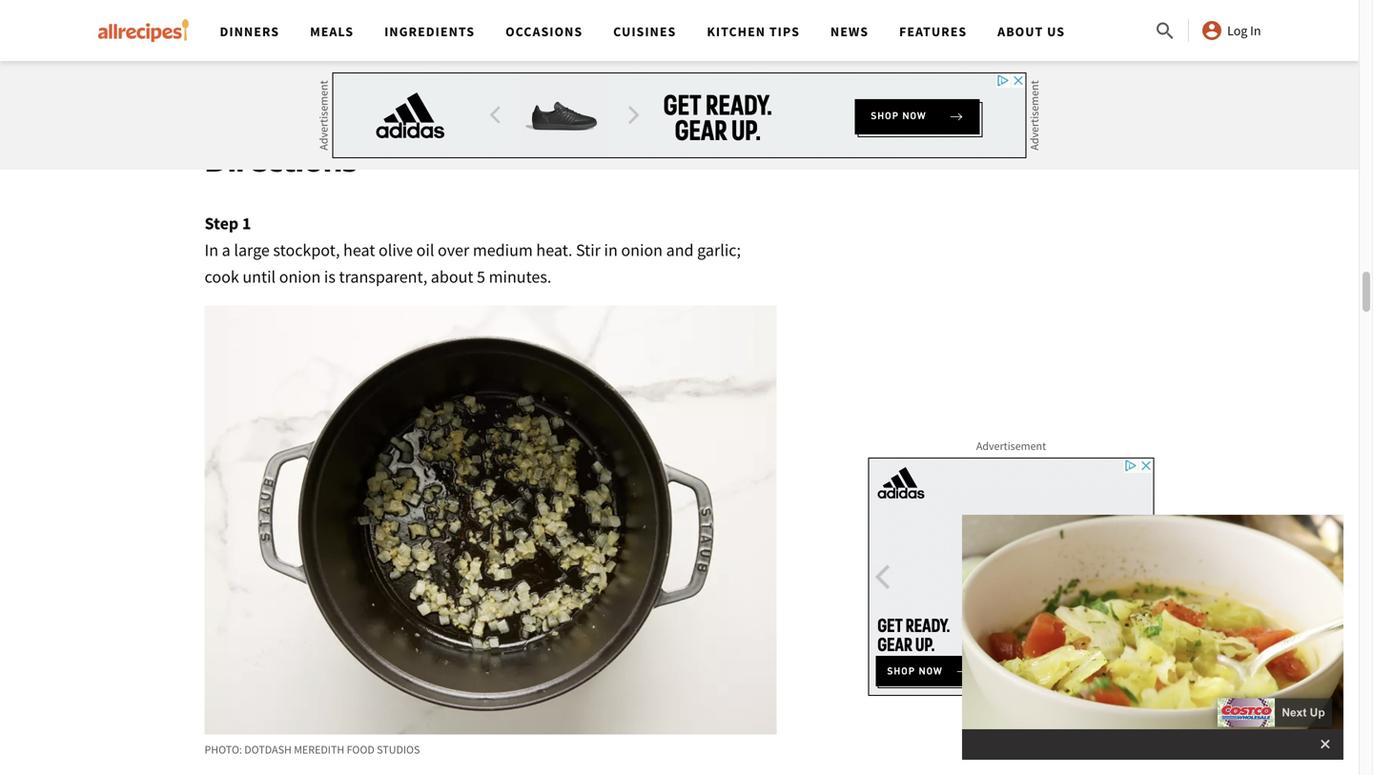 Task type: locate. For each thing, give the bounding box(es) containing it.
features
[[900, 23, 968, 40]]

us
[[1048, 23, 1066, 40]]

dotdash meredith food studios
[[245, 743, 420, 757]]

0 vertical spatial in
[[1251, 22, 1262, 39]]

and down italian-
[[352, 48, 379, 70]]

1
[[217, 22, 226, 43]]

log in link
[[1201, 19, 1262, 42]]

1 horizontal spatial and
[[666, 239, 694, 261]]

transparent,
[[339, 266, 428, 287]]

2 vertical spatial advertisement region
[[869, 458, 1155, 696]]

in left a on the left top of page
[[205, 239, 219, 261]]

occasions link
[[506, 23, 583, 40]]

food
[[347, 743, 375, 757]]

advertisement region
[[869, 0, 1155, 29], [332, 73, 1027, 158], [869, 458, 1155, 696]]

in
[[1251, 22, 1262, 39], [205, 239, 219, 261]]

occasions
[[506, 23, 583, 40]]

tomatoes,
[[217, 48, 289, 70]]

features link
[[900, 23, 968, 40]]

kitchen tips link
[[707, 23, 800, 40]]

heat.
[[537, 239, 573, 261]]

about
[[998, 23, 1044, 40]]

0 horizontal spatial in
[[205, 239, 219, 261]]

about us
[[998, 23, 1066, 40]]

and
[[352, 48, 379, 70], [666, 239, 694, 261]]

stewed
[[437, 22, 488, 43]]

home image
[[98, 19, 189, 42]]

heat
[[343, 239, 375, 261]]

until
[[243, 266, 276, 287]]

minutes.
[[489, 266, 552, 287]]

log
[[1228, 22, 1248, 39]]

1 vertical spatial and
[[666, 239, 694, 261]]

1 horizontal spatial onion
[[621, 239, 663, 261]]

onion
[[621, 239, 663, 261], [279, 266, 321, 287]]

0 vertical spatial and
[[352, 48, 379, 70]]

italian-style stewed tomatoes, drained and diced
[[217, 22, 488, 70]]

in inside the in a large stockpot, heat olive oil over medium heat. stir in onion and garlic; cook until onion is transparent, about 5 minutes.
[[205, 239, 219, 261]]

meals link
[[310, 23, 354, 40]]

account image
[[1201, 19, 1224, 42]]

and left "garlic;"
[[666, 239, 694, 261]]

cuisines
[[614, 23, 677, 40]]

can
[[320, 22, 346, 43]]

oil
[[417, 239, 434, 261]]

diced
[[383, 48, 422, 70]]

0 horizontal spatial and
[[352, 48, 379, 70]]

in right "log"
[[1251, 22, 1262, 39]]

0 vertical spatial onion
[[621, 239, 663, 261]]

1 vertical spatial in
[[205, 239, 219, 261]]

a
[[222, 239, 231, 261]]

large
[[234, 239, 270, 261]]

stockpot,
[[273, 239, 340, 261]]

style
[[400, 22, 434, 43]]

search image
[[1154, 20, 1177, 43]]

studios
[[377, 743, 420, 757]]

navigation containing dinners
[[205, 0, 1154, 61]]

dinners link
[[220, 23, 280, 40]]

onion right 'in'
[[621, 239, 663, 261]]

tips
[[770, 23, 800, 40]]

ounce)
[[268, 22, 317, 43]]

onion down stockpot,
[[279, 266, 321, 287]]

in a large stockpot, heat olive oil over medium heat. stir in onion and garlic; cook until onion is transparent, about 5 minutes.
[[205, 239, 741, 287]]

navigation
[[205, 0, 1154, 61]]

0 horizontal spatial onion
[[279, 266, 321, 287]]



Task type: describe. For each thing, give the bounding box(es) containing it.
ingredients
[[385, 23, 475, 40]]

kitchen tips
[[707, 23, 800, 40]]

drained
[[293, 48, 348, 70]]

(14.5
[[229, 22, 264, 43]]

garlic;
[[698, 239, 741, 261]]

next up
[[1282, 706, 1326, 719]]

dinners
[[220, 23, 280, 40]]

over
[[438, 239, 470, 261]]

and inside italian-style stewed tomatoes, drained and diced
[[352, 48, 379, 70]]

news link
[[831, 23, 869, 40]]

meals
[[310, 23, 354, 40]]

overhead of garlic and onions cooking in a large pot. image
[[205, 306, 777, 735]]

medium
[[473, 239, 533, 261]]

news
[[831, 23, 869, 40]]

1 (14.5 ounce) can
[[217, 22, 346, 43]]

directions
[[205, 138, 358, 179]]

0 vertical spatial advertisement region
[[869, 0, 1155, 29]]

dotdash
[[245, 743, 292, 757]]

5
[[477, 266, 486, 287]]

ingredients link
[[385, 23, 475, 40]]

log in
[[1228, 22, 1262, 39]]

is
[[324, 266, 336, 287]]

italian-
[[349, 22, 400, 43]]

1 vertical spatial onion
[[279, 266, 321, 287]]

next
[[1282, 706, 1307, 719]]

cuisines link
[[614, 23, 677, 40]]

1 horizontal spatial in
[[1251, 22, 1262, 39]]

cook
[[205, 266, 239, 287]]

up
[[1310, 706, 1326, 719]]

meredith
[[294, 743, 345, 757]]

kitchen
[[707, 23, 766, 40]]

1 vertical spatial advertisement region
[[332, 73, 1027, 158]]

and inside the in a large stockpot, heat olive oil over medium heat. stir in onion and garlic; cook until onion is transparent, about 5 minutes.
[[666, 239, 694, 261]]

about
[[431, 266, 474, 287]]

about us link
[[998, 23, 1066, 40]]

in
[[604, 239, 618, 261]]

stir
[[576, 239, 601, 261]]

olive
[[379, 239, 413, 261]]



Task type: vqa. For each thing, say whether or not it's contained in the screenshot.
Cook
yes



